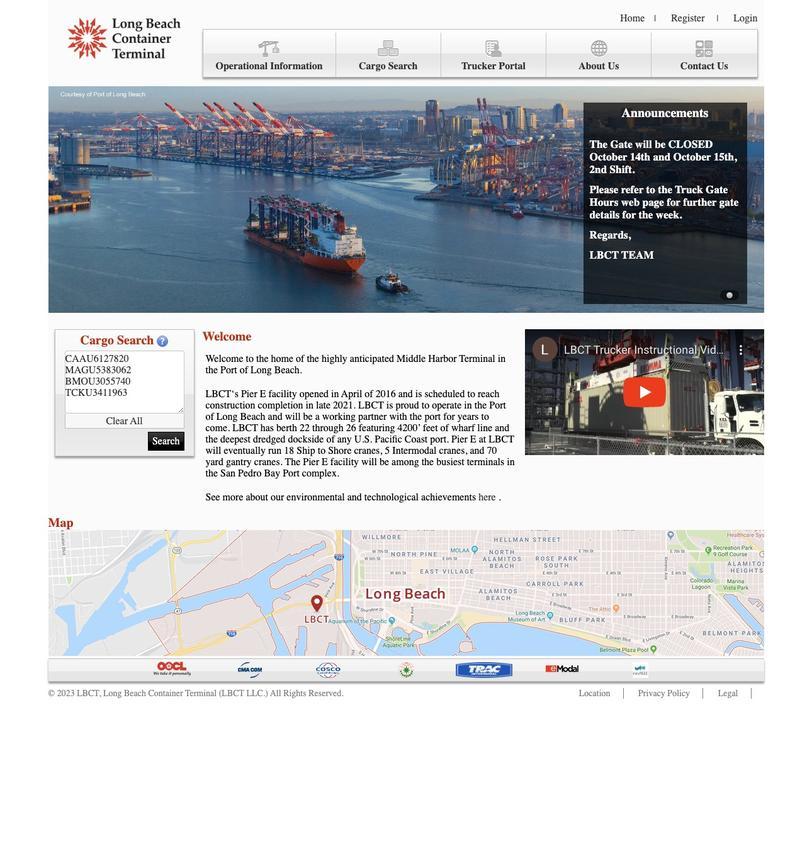Task type: describe. For each thing, give the bounding box(es) containing it.
about
[[246, 492, 268, 503]]

see more about our environmental and technological achievements here .
[[206, 492, 501, 503]]

beach inside lbct's pier e facility opened in april of 2016 and is scheduled to reach construction completion in late 2021.  lbct is proud to operate in the port of long beach and will be a working partner with the port for years to come.  lbct has berth 22 through 26 featuring 4200' feet of wharf line and the deepest dredged dockside of any u.s. pacific coast port. pier e at lbct will eventually run 18 ship to shore cranes, 5 intermodal cranes, and 70 yard gantry cranes. the pier e facility will be among the busiest terminals in the san pedro bay port complex.
[[240, 411, 265, 423]]

26
[[346, 423, 356, 434]]

the inside lbct's pier e facility opened in april of 2016 and is scheduled to reach construction completion in late 2021.  lbct is proud to operate in the port of long beach and will be a working partner with the port for years to come.  lbct has berth 22 through 26 featuring 4200' feet of wharf line and the deepest dredged dockside of any u.s. pacific coast port. pier e at lbct will eventually run 18 ship to shore cranes, 5 intermodal cranes, and 70 yard gantry cranes. the pier e facility will be among the busiest terminals in the san pedro bay port complex.
[[285, 457, 301, 468]]

Enter container numbers and/ or booking numbers. text field
[[65, 351, 184, 414]]

announcements
[[622, 106, 709, 120]]

location link
[[579, 688, 611, 699]]

0 horizontal spatial search
[[117, 333, 154, 348]]

0 horizontal spatial is
[[386, 400, 393, 411]]

2 | from the left
[[717, 13, 719, 24]]

of up construction
[[240, 365, 248, 376]]

u.s.
[[354, 434, 372, 445]]

of left "2016"
[[365, 389, 373, 400]]

gantry
[[226, 457, 252, 468]]

trucker portal link
[[441, 33, 547, 77]]

lbct,
[[77, 688, 101, 699]]

april
[[341, 389, 362, 400]]

privacy policy link
[[639, 688, 690, 699]]

us for about us
[[608, 60, 619, 72]]

feet
[[423, 423, 438, 434]]

the gate will be closed october 14th and october 15th, 2nd shift.
[[590, 138, 737, 176]]

0 horizontal spatial pier
[[241, 389, 257, 400]]

and right "2016"
[[398, 389, 413, 400]]

pacific
[[375, 434, 402, 445]]

operate
[[432, 400, 462, 411]]

1 horizontal spatial for
[[623, 208, 636, 221]]

shift.
[[610, 163, 635, 176]]

to right proud
[[422, 400, 430, 411]]

1 vertical spatial e
[[470, 434, 476, 445]]

clear all button
[[65, 414, 184, 429]]

and left 70
[[470, 445, 485, 457]]

operational information link
[[203, 33, 336, 77]]

port.
[[430, 434, 449, 445]]

san
[[220, 468, 236, 479]]

the left week.
[[639, 208, 653, 221]]

proud
[[396, 400, 419, 411]]

2nd
[[590, 163, 607, 176]]

middle
[[397, 353, 426, 365]]

(lbct
[[219, 688, 244, 699]]

all inside button
[[130, 415, 143, 427]]

complex.
[[302, 468, 339, 479]]

2 horizontal spatial port
[[489, 400, 506, 411]]

4200'
[[398, 423, 421, 434]]

2 vertical spatial e
[[322, 457, 328, 468]]

register link
[[671, 13, 705, 24]]

a
[[315, 411, 320, 423]]

busiest
[[437, 457, 465, 468]]

home
[[271, 353, 294, 365]]

hours
[[590, 196, 619, 208]]

llc.)
[[246, 688, 268, 699]]

70
[[487, 445, 497, 457]]

lbct up featuring
[[358, 400, 384, 411]]

berth
[[277, 423, 297, 434]]

refer
[[621, 183, 644, 196]]

long inside welcome to the home of the highly anticipated middle harbor terminal in the port of long beach.
[[251, 365, 272, 376]]

the inside the gate will be closed october 14th and october 15th, 2nd shift.
[[590, 138, 608, 151]]

2 vertical spatial pier
[[303, 457, 319, 468]]

policy
[[668, 688, 690, 699]]

completion
[[258, 400, 303, 411]]

to left reach
[[468, 389, 475, 400]]

and right line at right
[[495, 423, 510, 434]]

at
[[479, 434, 486, 445]]

us for contact us
[[717, 60, 729, 72]]

the right the among
[[422, 457, 434, 468]]

1 vertical spatial terminal
[[185, 688, 217, 699]]

of left any
[[326, 434, 335, 445]]

achievements
[[421, 492, 476, 503]]

2 horizontal spatial pier
[[452, 434, 468, 445]]

rights
[[283, 688, 307, 699]]

late
[[316, 400, 331, 411]]

operational information
[[216, 60, 323, 72]]

cargo search link
[[336, 33, 441, 77]]

location
[[579, 688, 611, 699]]

regards,​
[[590, 229, 631, 241]]

legal link
[[718, 688, 738, 699]]

run
[[268, 445, 282, 457]]

gate inside the gate will be closed october 14th and october 15th, 2nd shift.
[[611, 138, 633, 151]]

intermodal
[[393, 445, 437, 457]]

1 | from the left
[[655, 13, 656, 24]]

come.
[[206, 423, 230, 434]]

contact
[[681, 60, 715, 72]]

about us link
[[547, 33, 652, 77]]

5
[[385, 445, 390, 457]]

map
[[48, 516, 73, 530]]

reach
[[478, 389, 500, 400]]

in inside welcome to the home of the highly anticipated middle harbor terminal in the port of long beach.
[[498, 353, 506, 365]]

terminal inside welcome to the home of the highly anticipated middle harbor terminal in the port of long beach.
[[459, 353, 495, 365]]

web
[[621, 196, 640, 208]]

about us
[[579, 60, 619, 72]]

the left 'truck'
[[658, 183, 673, 196]]

the up yard at bottom
[[206, 434, 218, 445]]

menu bar containing operational information
[[202, 29, 758, 77]]

©
[[48, 688, 55, 699]]

coast
[[405, 434, 428, 445]]

legal
[[718, 688, 738, 699]]

operational
[[216, 60, 268, 72]]

trucker
[[462, 60, 497, 72]]

1 vertical spatial cargo
[[80, 333, 114, 348]]

1 horizontal spatial is
[[416, 389, 422, 400]]

container
[[148, 688, 183, 699]]

reserved.
[[309, 688, 344, 699]]

be inside the gate will be closed october 14th and october 15th, 2nd shift.
[[655, 138, 666, 151]]

years
[[458, 411, 479, 423]]

contact us link
[[652, 33, 757, 77]]

please
[[590, 183, 619, 196]]

2 cranes, from the left
[[439, 445, 468, 457]]

opened
[[300, 389, 329, 400]]

of down lbct's at the top left of the page
[[206, 411, 214, 423]]

partner
[[358, 411, 387, 423]]



Task type: locate. For each thing, give the bounding box(es) containing it.
port up line at right
[[489, 400, 506, 411]]

15th,
[[714, 151, 737, 163]]

scheduled
[[425, 389, 465, 400]]

long down lbct's at the top left of the page
[[217, 411, 238, 423]]

0 horizontal spatial the
[[285, 457, 301, 468]]

team
[[622, 249, 654, 261]]

1 horizontal spatial e
[[322, 457, 328, 468]]

0 horizontal spatial be
[[303, 411, 313, 423]]

lbct down regards,​
[[590, 249, 619, 261]]

be left a
[[303, 411, 313, 423]]

port inside welcome to the home of the highly anticipated middle harbor terminal in the port of long beach.
[[220, 365, 237, 376]]

terminal right harbor
[[459, 353, 495, 365]]

0 vertical spatial gate
[[611, 138, 633, 151]]

terminal
[[459, 353, 495, 365], [185, 688, 217, 699]]

0 horizontal spatial terminal
[[185, 688, 217, 699]]

environmental
[[287, 492, 345, 503]]

2 horizontal spatial for
[[667, 196, 681, 208]]

1 vertical spatial pier
[[452, 434, 468, 445]]

lbct's pier e facility opened in april of 2016 and is scheduled to reach construction completion in late 2021.  lbct is proud to operate in the port of long beach and will be a working partner with the port for years to come.  lbct has berth 22 through 26 featuring 4200' feet of wharf line and the deepest dredged dockside of any u.s. pacific coast port. pier e at lbct will eventually run 18 ship to shore cranes, 5 intermodal cranes, and 70 yard gantry cranes. the pier e facility will be among the busiest terminals in the san pedro bay port complex.
[[206, 389, 515, 479]]

working
[[322, 411, 356, 423]]

has
[[261, 423, 274, 434]]

featuring
[[359, 423, 395, 434]]

0 horizontal spatial e
[[260, 389, 266, 400]]

beach up dredged
[[240, 411, 265, 423]]

welcome inside welcome to the home of the highly anticipated middle harbor terminal in the port of long beach.
[[206, 353, 243, 365]]

will inside the gate will be closed october 14th and october 15th, 2nd shift.
[[635, 138, 652, 151]]

all right clear in the left of the page
[[130, 415, 143, 427]]

0 vertical spatial facility
[[269, 389, 297, 400]]

2 october from the left
[[674, 151, 711, 163]]

portal
[[499, 60, 526, 72]]

contact us
[[681, 60, 729, 72]]

all right llc.)
[[270, 688, 281, 699]]

pier down "dockside"
[[303, 457, 319, 468]]

| left login link
[[717, 13, 719, 24]]

2 us from the left
[[717, 60, 729, 72]]

0 vertical spatial all
[[130, 415, 143, 427]]

cranes, down wharf
[[439, 445, 468, 457]]

port
[[425, 411, 441, 423]]

© 2023 lbct, long beach container terminal (lbct llc.) all rights reserved.
[[48, 688, 344, 699]]

1 vertical spatial port
[[489, 400, 506, 411]]

1 vertical spatial long
[[217, 411, 238, 423]]

the up line at right
[[475, 400, 487, 411]]

2021.
[[333, 400, 356, 411]]

home link
[[620, 13, 645, 24]]

closed
[[669, 138, 713, 151]]

the up 2nd
[[590, 138, 608, 151]]

clear all
[[106, 415, 143, 427]]

and up dredged
[[268, 411, 283, 423]]

1 horizontal spatial be
[[380, 457, 389, 468]]

0 vertical spatial the
[[590, 138, 608, 151]]

will down the come.
[[206, 445, 221, 457]]

1 horizontal spatial pier
[[303, 457, 319, 468]]

ship
[[297, 445, 315, 457]]

1 vertical spatial beach
[[124, 688, 146, 699]]

be left the among
[[380, 457, 389, 468]]

is left proud
[[386, 400, 393, 411]]

deepest
[[220, 434, 251, 445]]

1 cranes, from the left
[[354, 445, 382, 457]]

the left port
[[410, 411, 422, 423]]

details
[[590, 208, 620, 221]]

pier right port.
[[452, 434, 468, 445]]

0 vertical spatial be
[[655, 138, 666, 151]]

lbct's
[[206, 389, 239, 400]]

cranes.
[[254, 457, 283, 468]]

port up lbct's at the top left of the page
[[220, 365, 237, 376]]

2 vertical spatial port
[[283, 468, 300, 479]]

2 vertical spatial long
[[103, 688, 122, 699]]

of right feet
[[441, 423, 449, 434]]

dockside
[[288, 434, 324, 445]]

the
[[658, 183, 673, 196], [639, 208, 653, 221], [256, 353, 269, 365], [307, 353, 319, 365], [206, 365, 218, 376], [475, 400, 487, 411], [410, 411, 422, 423], [206, 434, 218, 445], [422, 457, 434, 468], [206, 468, 218, 479]]

is left scheduled
[[416, 389, 422, 400]]

2 horizontal spatial be
[[655, 138, 666, 151]]

yard
[[206, 457, 224, 468]]

lbct left has
[[232, 423, 258, 434]]

to right years
[[481, 411, 489, 423]]

the up lbct's at the top left of the page
[[206, 365, 218, 376]]

0 horizontal spatial for
[[443, 411, 455, 423]]

1 horizontal spatial cranes,
[[439, 445, 468, 457]]

0 horizontal spatial cargo
[[80, 333, 114, 348]]

1 vertical spatial the
[[285, 457, 301, 468]]

facility down any
[[330, 457, 359, 468]]

gate up shift.
[[611, 138, 633, 151]]

menu bar
[[202, 29, 758, 77]]

terminals
[[467, 457, 505, 468]]

among
[[392, 457, 419, 468]]

0 horizontal spatial october
[[590, 151, 628, 163]]

0 vertical spatial search
[[388, 60, 418, 72]]

beach left the container
[[124, 688, 146, 699]]

us right contact
[[717, 60, 729, 72]]

to
[[647, 183, 656, 196], [246, 353, 254, 365], [468, 389, 475, 400], [422, 400, 430, 411], [481, 411, 489, 423], [318, 445, 326, 457]]

welcome for welcome
[[202, 329, 251, 344]]

lbct right the at
[[489, 434, 514, 445]]

login
[[734, 13, 758, 24]]

line
[[478, 423, 493, 434]]

facility
[[269, 389, 297, 400], [330, 457, 359, 468]]

in right operate
[[464, 400, 472, 411]]

bay
[[264, 468, 280, 479]]

None submit
[[148, 432, 184, 451]]

1 horizontal spatial facility
[[330, 457, 359, 468]]

and left technological
[[347, 492, 362, 503]]

0 horizontal spatial cranes,
[[354, 445, 382, 457]]

1 vertical spatial welcome
[[206, 353, 243, 365]]

1 vertical spatial cargo search
[[80, 333, 154, 348]]

cranes,
[[354, 445, 382, 457], [439, 445, 468, 457]]

0 horizontal spatial beach
[[124, 688, 146, 699]]

will left '5'
[[362, 457, 377, 468]]

please refer to the truck gate hours web page for further gate details for the week.
[[590, 183, 739, 221]]

14th and
[[630, 151, 671, 163]]

in right 70
[[507, 457, 515, 468]]

1 us from the left
[[608, 60, 619, 72]]

e up has
[[260, 389, 266, 400]]

1 vertical spatial be
[[303, 411, 313, 423]]

shore
[[328, 445, 352, 457]]

in left the late
[[306, 400, 314, 411]]

1 horizontal spatial long
[[217, 411, 238, 423]]

1 horizontal spatial cargo search
[[359, 60, 418, 72]]

the right the run on the left of page
[[285, 457, 301, 468]]

0 vertical spatial cargo
[[359, 60, 386, 72]]

to left home
[[246, 353, 254, 365]]

here
[[479, 492, 496, 503]]

information
[[270, 60, 323, 72]]

welcome
[[202, 329, 251, 344], [206, 353, 243, 365]]

any
[[337, 434, 352, 445]]

to inside welcome to the home of the highly anticipated middle harbor terminal in the port of long beach.
[[246, 353, 254, 365]]

gate inside please refer to the truck gate hours web page for further gate details for the week.
[[706, 183, 728, 196]]

beach
[[240, 411, 265, 423], [124, 688, 146, 699]]

of
[[296, 353, 304, 365], [240, 365, 248, 376], [365, 389, 373, 400], [206, 411, 214, 423], [441, 423, 449, 434], [326, 434, 335, 445]]

long right lbct,
[[103, 688, 122, 699]]

in
[[498, 353, 506, 365], [331, 389, 339, 400], [306, 400, 314, 411], [464, 400, 472, 411], [507, 457, 515, 468]]

with
[[389, 411, 407, 423]]

0 horizontal spatial long
[[103, 688, 122, 699]]

1 vertical spatial facility
[[330, 457, 359, 468]]

0 vertical spatial long
[[251, 365, 272, 376]]

wharf
[[451, 423, 475, 434]]

1 horizontal spatial search
[[388, 60, 418, 72]]

0 vertical spatial cargo search
[[359, 60, 418, 72]]

page
[[643, 196, 664, 208]]

clear
[[106, 415, 128, 427]]

further
[[683, 196, 717, 208]]

in right the late
[[331, 389, 339, 400]]

the left san
[[206, 468, 218, 479]]

for right port
[[443, 411, 455, 423]]

1 horizontal spatial us
[[717, 60, 729, 72]]

through
[[312, 423, 344, 434]]

terminal left (lbct
[[185, 688, 217, 699]]

register
[[671, 13, 705, 24]]

welcome to the home of the highly anticipated middle harbor terminal in the port of long beach.
[[206, 353, 506, 376]]

0 horizontal spatial us
[[608, 60, 619, 72]]

1 horizontal spatial port
[[283, 468, 300, 479]]

privacy policy
[[639, 688, 690, 699]]

for
[[667, 196, 681, 208], [623, 208, 636, 221], [443, 411, 455, 423]]

1 vertical spatial all
[[270, 688, 281, 699]]

2 vertical spatial be
[[380, 457, 389, 468]]

port right bay
[[283, 468, 300, 479]]

2 horizontal spatial long
[[251, 365, 272, 376]]

gate
[[720, 196, 739, 208]]

1 horizontal spatial all
[[270, 688, 281, 699]]

0 vertical spatial welcome
[[202, 329, 251, 344]]

will down announcements
[[635, 138, 652, 151]]

0 horizontal spatial all
[[130, 415, 143, 427]]

to right ship
[[318, 445, 326, 457]]

e left shore
[[322, 457, 328, 468]]

.
[[499, 492, 501, 503]]

harbor
[[428, 353, 457, 365]]

0 vertical spatial e
[[260, 389, 266, 400]]

long inside lbct's pier e facility opened in april of 2016 and is scheduled to reach construction completion in late 2021.  lbct is proud to operate in the port of long beach and will be a working partner with the port for years to come.  lbct has berth 22 through 26 featuring 4200' feet of wharf line and the deepest dredged dockside of any u.s. pacific coast port. pier e at lbct will eventually run 18 ship to shore cranes, 5 intermodal cranes, and 70 yard gantry cranes. the pier e facility will be among the busiest terminals in the san pedro bay port complex.
[[217, 411, 238, 423]]

us right about
[[608, 60, 619, 72]]

2 horizontal spatial e
[[470, 434, 476, 445]]

long left the beach.
[[251, 365, 272, 376]]

of right home
[[296, 353, 304, 365]]

2023
[[57, 688, 75, 699]]

october up please
[[590, 151, 628, 163]]

0 vertical spatial terminal
[[459, 353, 495, 365]]

port
[[220, 365, 237, 376], [489, 400, 506, 411], [283, 468, 300, 479]]

our
[[271, 492, 284, 503]]

the
[[590, 138, 608, 151], [285, 457, 301, 468]]

in up reach
[[498, 353, 506, 365]]

home
[[620, 13, 645, 24]]

0 vertical spatial beach
[[240, 411, 265, 423]]

to right "refer"
[[647, 183, 656, 196]]

truck
[[675, 183, 703, 196]]

0 horizontal spatial facility
[[269, 389, 297, 400]]

1 vertical spatial gate
[[706, 183, 728, 196]]

gate right 'truck'
[[706, 183, 728, 196]]

| right home 'link'
[[655, 13, 656, 24]]

0 horizontal spatial |
[[655, 13, 656, 24]]

lbct team
[[590, 249, 654, 261]]

anticipated
[[350, 353, 394, 365]]

e left the at
[[470, 434, 476, 445]]

here link
[[479, 492, 496, 503]]

1 vertical spatial search
[[117, 333, 154, 348]]

be left closed
[[655, 138, 666, 151]]

1 horizontal spatial terminal
[[459, 353, 495, 365]]

1 horizontal spatial cargo
[[359, 60, 386, 72]]

welcome for welcome to the home of the highly anticipated middle harbor terminal in the port of long beach.
[[206, 353, 243, 365]]

cranes, left '5'
[[354, 445, 382, 457]]

for inside lbct's pier e facility opened in april of 2016 and is scheduled to reach construction completion in late 2021.  lbct is proud to operate in the port of long beach and will be a working partner with the port for years to come.  lbct has berth 22 through 26 featuring 4200' feet of wharf line and the deepest dredged dockside of any u.s. pacific coast port. pier e at lbct will eventually run 18 ship to shore cranes, 5 intermodal cranes, and 70 yard gantry cranes. the pier e facility will be among the busiest terminals in the san pedro bay port complex.
[[443, 411, 455, 423]]

0 horizontal spatial cargo search
[[80, 333, 154, 348]]

october up 'truck'
[[674, 151, 711, 163]]

to inside please refer to the truck gate hours web page for further gate details for the week.
[[647, 183, 656, 196]]

facility down the beach.
[[269, 389, 297, 400]]

0 horizontal spatial port
[[220, 365, 237, 376]]

highly
[[322, 353, 348, 365]]

will left a
[[285, 411, 301, 423]]

for right page in the right of the page
[[667, 196, 681, 208]]

be
[[655, 138, 666, 151], [303, 411, 313, 423], [380, 457, 389, 468]]

eventually
[[224, 445, 266, 457]]

1 horizontal spatial |
[[717, 13, 719, 24]]

construction
[[206, 400, 255, 411]]

week.
[[656, 208, 682, 221]]

beach.
[[274, 365, 302, 376]]

0 vertical spatial pier
[[241, 389, 257, 400]]

1 horizontal spatial beach
[[240, 411, 265, 423]]

pier right lbct's at the top left of the page
[[241, 389, 257, 400]]

about
[[579, 60, 606, 72]]

for right details
[[623, 208, 636, 221]]

the left "highly"
[[307, 353, 319, 365]]

1 horizontal spatial gate
[[706, 183, 728, 196]]

1 horizontal spatial the
[[590, 138, 608, 151]]

0 horizontal spatial gate
[[611, 138, 633, 151]]

1 october from the left
[[590, 151, 628, 163]]

1 horizontal spatial october
[[674, 151, 711, 163]]

the left home
[[256, 353, 269, 365]]

0 vertical spatial port
[[220, 365, 237, 376]]



Task type: vqa. For each thing, say whether or not it's contained in the screenshot.
the top E
yes



